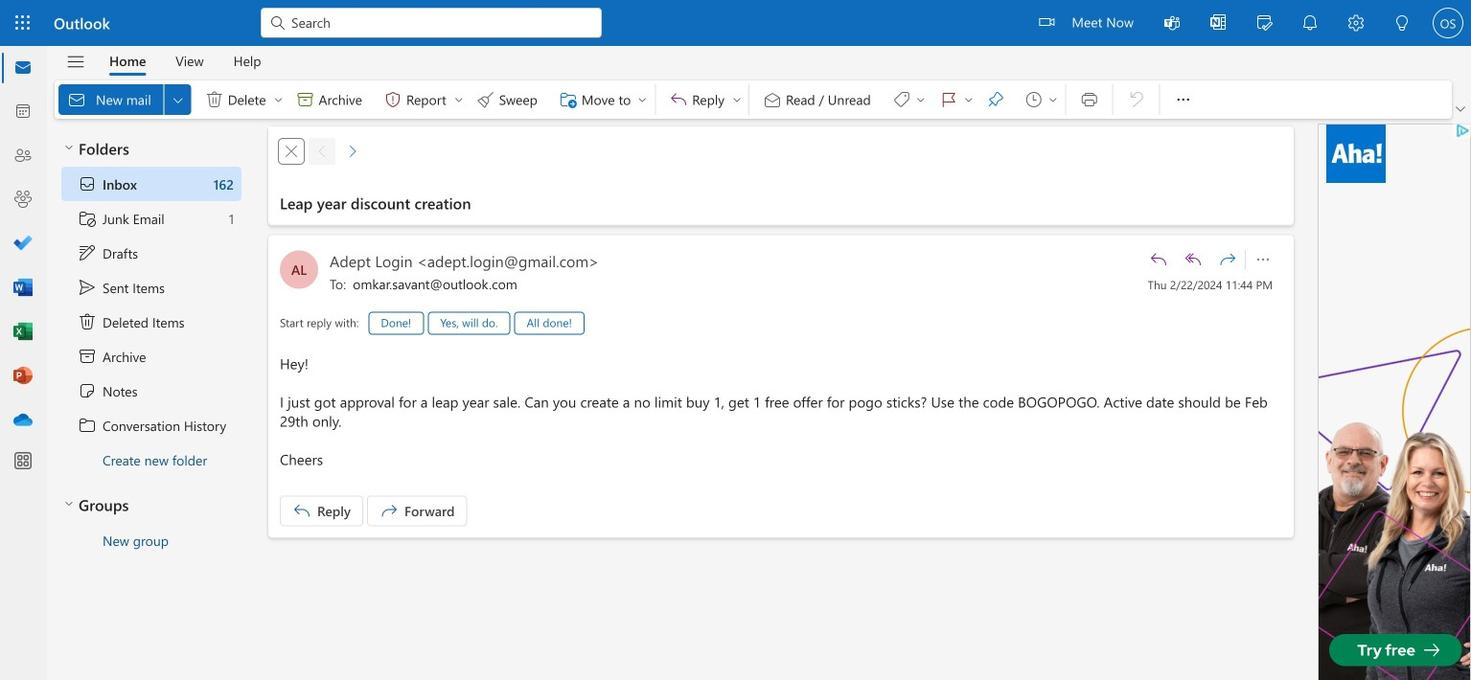 Task type: describe. For each thing, give the bounding box(es) containing it.
7 tree item from the top
[[61, 339, 242, 374]]

10 tree item from the top
[[61, 443, 242, 477]]

1 tree item from the top
[[61, 131, 242, 167]]

left-rail-appbar navigation
[[4, 46, 42, 443]]

tags group
[[753, 81, 1062, 119]]

os image
[[1433, 8, 1463, 38]]

more apps image
[[13, 452, 33, 472]]

12 tree item from the top
[[61, 523, 242, 558]]

9 tree item from the top
[[61, 408, 242, 443]]

to do image
[[13, 235, 33, 254]]

mail image
[[13, 58, 33, 78]]

my day image
[[1255, 12, 1274, 32]]

3 tree item from the top
[[61, 201, 242, 236]]

5 tree item from the top
[[61, 270, 242, 305]]



Task type: vqa. For each thing, say whether or not it's contained in the screenshot.
tab list
yes



Task type: locate. For each thing, give the bounding box(es) containing it.
group
[[1141, 244, 1280, 275]]

tree
[[61, 167, 242, 489]]

move & delete group
[[58, 81, 651, 119]]

Search for email, meetings, files and more. field
[[289, 12, 590, 32]]

onedrive image
[[13, 411, 33, 430]]

tree item
[[61, 131, 242, 167], [61, 167, 242, 201], [61, 201, 242, 236], [61, 236, 242, 270], [61, 270, 242, 305], [61, 305, 242, 339], [61, 339, 242, 374], [61, 374, 242, 408], [61, 408, 242, 443], [61, 443, 242, 477], [61, 488, 242, 523], [61, 523, 242, 558]]

11 tree item from the top
[[61, 488, 242, 523]]

banner
[[0, 0, 1471, 46]]

None search field
[[261, 0, 602, 43]]

4 tree item from the top
[[61, 236, 242, 270]]

people image
[[13, 147, 33, 166]]

onenote feed image
[[1208, 12, 1228, 32]]

2 tree item from the top
[[61, 167, 242, 201]]

powerpoint image
[[13, 367, 33, 386]]

excel image
[[13, 323, 33, 342]]

calendar image
[[13, 103, 33, 122]]

6 tree item from the top
[[61, 305, 242, 339]]

groups image
[[13, 191, 33, 210]]

None text field
[[330, 272, 1134, 295]]

word image
[[13, 279, 33, 298]]

application
[[0, 0, 1471, 680]]

adept login image
[[280, 251, 318, 289]]

tab list
[[95, 46, 276, 76]]

8 tree item from the top
[[61, 374, 242, 408]]



